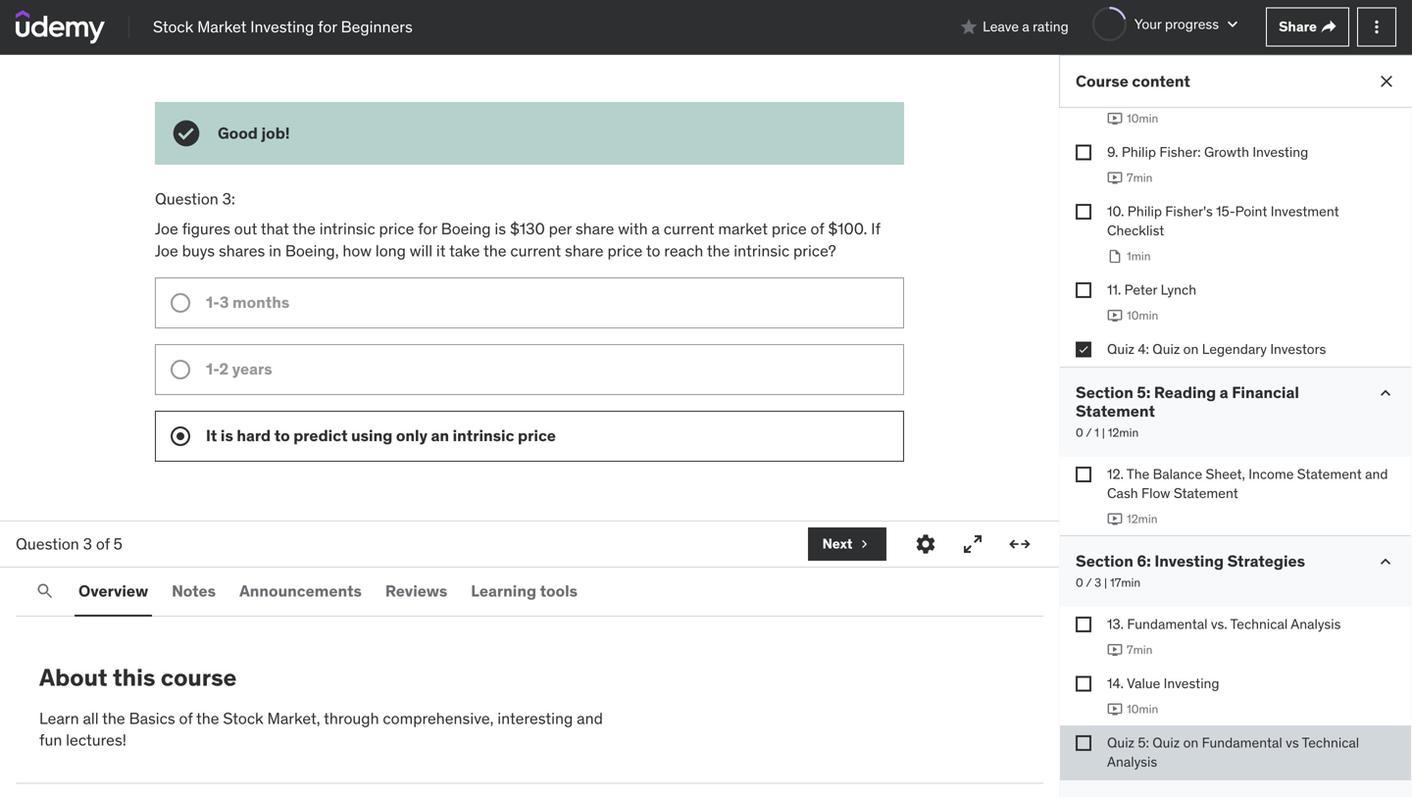 Task type: vqa. For each thing, say whether or not it's contained in the screenshot.
'1-2 years'
yes



Task type: locate. For each thing, give the bounding box(es) containing it.
9.
[[1108, 143, 1119, 161]]

philip inside 10. philip fisher's 15-point investment checklist
[[1128, 202, 1163, 220]]

1- for 2
[[206, 359, 219, 379]]

small image inside leave a rating button
[[960, 17, 979, 37]]

17min
[[1111, 576, 1141, 591]]

to right hard
[[274, 426, 290, 446]]

price?
[[794, 241, 836, 261]]

1 0 from the top
[[1076, 426, 1084, 441]]

a right with
[[652, 219, 660, 239]]

investing inside "link"
[[250, 16, 314, 37]]

1 horizontal spatial analysis
[[1291, 616, 1342, 633]]

to down with
[[646, 241, 661, 261]]

0 vertical spatial /
[[1086, 426, 1092, 441]]

0 horizontal spatial statement
[[1076, 401, 1156, 421]]

1 vertical spatial xsmall image
[[1076, 736, 1092, 751]]

quiz
[[1108, 340, 1135, 358], [1153, 340, 1181, 358], [1108, 734, 1135, 752], [1153, 734, 1180, 752]]

play the balance sheet, income statement and cash flow statement image
[[1108, 512, 1123, 527]]

question
[[155, 189, 219, 209], [16, 534, 79, 554]]

the right all
[[102, 709, 125, 729]]

the up boeing,
[[293, 219, 316, 239]]

1 7min from the top
[[1127, 170, 1153, 186]]

1 vertical spatial for
[[418, 219, 437, 239]]

2 vertical spatial 10min
[[1127, 702, 1159, 717]]

boeing,
[[285, 241, 339, 261]]

lectures!
[[66, 731, 127, 751]]

technical right vs
[[1303, 734, 1360, 752]]

1 on from the top
[[1184, 340, 1199, 358]]

checklist
[[1108, 222, 1165, 239]]

0 left "1" on the right bottom of the page
[[1076, 426, 1084, 441]]

12min inside section 5: reading a financial statement 0 / 1 | 12min
[[1108, 426, 1139, 441]]

/ left "1" on the right bottom of the page
[[1086, 426, 1092, 441]]

0 horizontal spatial 3
[[83, 534, 92, 554]]

3:
[[222, 189, 235, 209]]

stock left market,
[[223, 709, 264, 729]]

of up price?
[[811, 219, 825, 239]]

0 horizontal spatial is
[[221, 426, 233, 446]]

on down "14. value investing"
[[1184, 734, 1199, 752]]

3 inside 'group'
[[220, 293, 229, 313]]

a right reading
[[1220, 382, 1229, 403]]

1 horizontal spatial is
[[495, 219, 506, 239]]

0 vertical spatial 10min
[[1127, 111, 1159, 126]]

0 vertical spatial of
[[811, 219, 825, 239]]

1 horizontal spatial stock
[[223, 709, 264, 729]]

0 horizontal spatial and
[[577, 709, 603, 729]]

a inside button
[[1023, 18, 1030, 36]]

12min right "1" on the right bottom of the page
[[1108, 426, 1139, 441]]

financial
[[1232, 382, 1300, 403]]

10min down value
[[1127, 702, 1159, 717]]

will
[[410, 241, 433, 261]]

and
[[1366, 466, 1389, 483], [577, 709, 603, 729]]

1 horizontal spatial technical
[[1303, 734, 1360, 752]]

investing for section 6: investing strategies 0 / 3 | 17min
[[1155, 551, 1224, 572]]

0 vertical spatial a
[[1023, 18, 1030, 36]]

analysis down strategies
[[1291, 616, 1342, 633]]

0 vertical spatial is
[[495, 219, 506, 239]]

1 horizontal spatial for
[[418, 219, 437, 239]]

current up reach
[[664, 219, 715, 239]]

1 vertical spatial small image
[[1376, 552, 1396, 572]]

small image
[[960, 17, 979, 37], [1376, 383, 1396, 403]]

1 vertical spatial is
[[221, 426, 233, 446]]

for inside "link"
[[318, 16, 337, 37]]

section inside section 6: investing strategies 0 / 3 | 17min
[[1076, 551, 1134, 572]]

1-3 months
[[206, 293, 290, 313]]

12min right "play the balance sheet, income statement and cash flow statement" image
[[1127, 512, 1158, 527]]

and inside 'learn all the basics of the stock market, through comprehensive, interesting and fun lectures!'
[[577, 709, 603, 729]]

course
[[161, 663, 237, 693]]

xsmall image left 10.
[[1076, 204, 1092, 220]]

0
[[1076, 426, 1084, 441], [1076, 576, 1084, 591]]

learning tools
[[471, 581, 578, 601]]

0 vertical spatial for
[[318, 16, 337, 37]]

statement right income
[[1298, 466, 1362, 483]]

investment
[[1271, 202, 1340, 220]]

1 vertical spatial 7min
[[1127, 643, 1153, 658]]

your progress
[[1135, 15, 1220, 33]]

1- left years
[[206, 359, 219, 379]]

good job!
[[218, 123, 290, 143]]

0 horizontal spatial small image
[[1223, 14, 1243, 34]]

current down $130 per
[[511, 241, 561, 261]]

xsmall image for 14. value investing
[[1076, 676, 1092, 692]]

quiz right 4:
[[1153, 340, 1181, 358]]

3 left 5
[[83, 534, 92, 554]]

5: left reading
[[1138, 382, 1151, 403]]

1 section from the top
[[1076, 382, 1134, 403]]

section for /
[[1076, 551, 1134, 572]]

0 vertical spatial on
[[1184, 340, 1199, 358]]

joe left buys
[[155, 241, 178, 261]]

reviews button
[[382, 568, 452, 615]]

is right it
[[221, 426, 233, 446]]

1 1- from the top
[[206, 293, 220, 313]]

0 vertical spatial and
[[1366, 466, 1389, 483]]

xsmall image
[[1076, 342, 1092, 357], [1076, 736, 1092, 751]]

10min
[[1127, 111, 1159, 126], [1127, 308, 1159, 323], [1127, 702, 1159, 717]]

intrinsic inside 'group'
[[453, 426, 515, 446]]

peter
[[1125, 281, 1158, 299]]

question for question 3 of 5
[[16, 534, 79, 554]]

statement up "1" on the right bottom of the page
[[1076, 401, 1156, 421]]

0 horizontal spatial small image
[[960, 17, 979, 37]]

1 horizontal spatial a
[[1023, 18, 1030, 36]]

fundamental left the vs.
[[1128, 616, 1208, 633]]

xsmall image right share
[[1322, 19, 1337, 35]]

1 vertical spatial stock
[[223, 709, 264, 729]]

quiz down play value investing image
[[1108, 734, 1135, 752]]

5: inside the quiz 5: quiz on fundamental vs technical analysis
[[1138, 734, 1150, 752]]

the
[[293, 219, 316, 239], [484, 241, 507, 261], [707, 241, 730, 261], [102, 709, 125, 729], [196, 709, 219, 729]]

xsmall image for quiz 4: quiz on legendary investors
[[1076, 342, 1092, 357]]

xsmall image
[[1322, 19, 1337, 35], [1076, 145, 1092, 160], [1076, 204, 1092, 220], [1076, 282, 1092, 298], [1076, 467, 1092, 483], [857, 537, 873, 552], [1076, 617, 1092, 633], [1076, 676, 1092, 692]]

market
[[197, 16, 247, 37]]

question for question 3: joe figures out that the intrinsic price for boeing is $130 per share with a current market price of $100. if joe buys shares in boeing, how long will it take the current share price to reach the intrinsic price?
[[155, 189, 219, 209]]

investing right value
[[1164, 675, 1220, 693]]

10min right play warren buffett: value investing image
[[1127, 111, 1159, 126]]

current
[[664, 219, 715, 239], [511, 241, 561, 261]]

philip up checklist
[[1128, 202, 1163, 220]]

investors
[[1271, 340, 1327, 358]]

intrinsic up how
[[320, 219, 375, 239]]

0 horizontal spatial current
[[511, 241, 561, 261]]

2 10min from the top
[[1127, 308, 1159, 323]]

| right "1" on the right bottom of the page
[[1102, 426, 1106, 441]]

is right boeing
[[495, 219, 506, 239]]

lynch
[[1161, 281, 1197, 299]]

question inside question 3: joe figures out that the intrinsic price for boeing is $130 per share with a current market price of $100. if joe buys shares in boeing, how long will it take the current share price to reach the intrinsic price?
[[155, 189, 219, 209]]

1 vertical spatial on
[[1184, 734, 1199, 752]]

for up will
[[418, 219, 437, 239]]

0 vertical spatial |
[[1102, 426, 1106, 441]]

analysis down play value investing image
[[1108, 753, 1158, 771]]

7min for fundamental
[[1127, 643, 1153, 658]]

xsmall image inside share button
[[1322, 19, 1337, 35]]

0 vertical spatial 7min
[[1127, 170, 1153, 186]]

announcements button
[[236, 568, 366, 615]]

| left 17min
[[1105, 576, 1108, 591]]

0 horizontal spatial intrinsic
[[320, 219, 375, 239]]

2 horizontal spatial a
[[1220, 382, 1229, 403]]

price right an
[[518, 426, 556, 446]]

2 horizontal spatial statement
[[1298, 466, 1362, 483]]

job!
[[261, 123, 290, 143]]

xsmall image left 9. at the top right of the page
[[1076, 145, 1092, 160]]

0 vertical spatial stock
[[153, 16, 194, 37]]

12.
[[1108, 466, 1124, 483]]

price up price?
[[772, 219, 807, 239]]

0 vertical spatial 1-
[[206, 293, 220, 313]]

2 1- from the top
[[206, 359, 219, 379]]

investing
[[250, 16, 314, 37], [1253, 143, 1309, 161], [1155, 551, 1224, 572], [1164, 675, 1220, 693]]

share left with
[[576, 219, 615, 239]]

buys
[[182, 241, 215, 261]]

course
[[1076, 71, 1129, 91]]

xsmall image left 12.
[[1076, 467, 1092, 483]]

basics
[[129, 709, 175, 729]]

1 vertical spatial analysis
[[1108, 753, 1158, 771]]

2 xsmall image from the top
[[1076, 736, 1092, 751]]

1 vertical spatial 10min
[[1127, 308, 1159, 323]]

5: inside section 5: reading a financial statement 0 / 1 | 12min
[[1138, 382, 1151, 403]]

a left the rating
[[1023, 18, 1030, 36]]

share down $130 per
[[565, 241, 604, 261]]

0 horizontal spatial for
[[318, 16, 337, 37]]

0 horizontal spatial question
[[16, 534, 79, 554]]

1 horizontal spatial intrinsic
[[453, 426, 515, 446]]

/ left 17min
[[1086, 576, 1092, 591]]

question up search image
[[16, 534, 79, 554]]

3 left 17min
[[1095, 576, 1102, 591]]

actions image
[[1368, 17, 1387, 37]]

14.
[[1108, 675, 1124, 693]]

investing right the 6:
[[1155, 551, 1224, 572]]

1 vertical spatial current
[[511, 241, 561, 261]]

joe
[[155, 219, 178, 239], [155, 241, 178, 261]]

on left legendary
[[1184, 340, 1199, 358]]

2 horizontal spatial intrinsic
[[734, 241, 790, 261]]

1 vertical spatial technical
[[1303, 734, 1360, 752]]

philip right 9. at the top right of the page
[[1122, 143, 1157, 161]]

2 0 from the top
[[1076, 576, 1084, 591]]

2 vertical spatial intrinsic
[[453, 426, 515, 446]]

statement inside section 5: reading a financial statement 0 / 1 | 12min
[[1076, 401, 1156, 421]]

1 horizontal spatial of
[[179, 709, 193, 729]]

question up figures at the left top
[[155, 189, 219, 209]]

of left 5
[[96, 534, 110, 554]]

0 vertical spatial question
[[155, 189, 219, 209]]

2 vertical spatial of
[[179, 709, 193, 729]]

it is hard to predict using only an intrinsic price
[[206, 426, 556, 446]]

statement
[[1076, 401, 1156, 421], [1298, 466, 1362, 483], [1174, 485, 1239, 502]]

play warren buffett: value investing image
[[1108, 111, 1123, 127]]

analysis
[[1291, 616, 1342, 633], [1108, 753, 1158, 771]]

0 vertical spatial section
[[1076, 382, 1134, 403]]

1 vertical spatial 1-
[[206, 359, 219, 379]]

share button
[[1267, 7, 1350, 47]]

0 vertical spatial to
[[646, 241, 661, 261]]

0 vertical spatial fundamental
[[1128, 616, 1208, 633]]

small image
[[1223, 14, 1243, 34], [1376, 552, 1396, 572]]

0 vertical spatial current
[[664, 219, 715, 239]]

1 vertical spatial of
[[96, 534, 110, 554]]

$100.
[[828, 219, 868, 239]]

1-2 years
[[206, 359, 272, 379]]

settings image
[[914, 533, 938, 556]]

section 5: reading a financial statement 0 / 1 | 12min
[[1076, 382, 1300, 441]]

| inside section 5: reading a financial statement 0 / 1 | 12min
[[1102, 426, 1106, 441]]

leave
[[983, 18, 1019, 36]]

3 for 1-
[[220, 293, 229, 313]]

intrinsic down the market
[[734, 241, 790, 261]]

3
[[220, 293, 229, 313], [83, 534, 92, 554], [1095, 576, 1102, 591]]

play peter lynch image
[[1108, 308, 1123, 324]]

fundamental left vs
[[1203, 734, 1283, 752]]

13.
[[1108, 616, 1124, 633]]

5: for quiz
[[1138, 734, 1150, 752]]

on inside the quiz 5: quiz on fundamental vs technical analysis
[[1184, 734, 1199, 752]]

stock left market
[[153, 16, 194, 37]]

question 3: joe figures out that the intrinsic price for boeing is $130 per share with a current market price of $100. if joe buys shares in boeing, how long will it take the current share price to reach the intrinsic price?
[[155, 189, 881, 261]]

0 vertical spatial 12min
[[1108, 426, 1139, 441]]

0 vertical spatial philip
[[1122, 143, 1157, 161]]

|
[[1102, 426, 1106, 441], [1105, 576, 1108, 591]]

3 10min from the top
[[1127, 702, 1159, 717]]

fun
[[39, 731, 62, 751]]

philip
[[1122, 143, 1157, 161], [1128, 202, 1163, 220]]

2 section from the top
[[1076, 551, 1134, 572]]

1-
[[206, 293, 220, 313], [206, 359, 219, 379]]

price down with
[[608, 241, 643, 261]]

xsmall image left the 11.
[[1076, 282, 1092, 298]]

7min right "play fundamental vs. technical analysis" 'icon'
[[1127, 643, 1153, 658]]

1 vertical spatial to
[[274, 426, 290, 446]]

content
[[1133, 71, 1191, 91]]

1 / from the top
[[1086, 426, 1092, 441]]

1 vertical spatial statement
[[1298, 466, 1362, 483]]

investing right market
[[250, 16, 314, 37]]

statement for financial
[[1076, 401, 1156, 421]]

5:
[[1138, 382, 1151, 403], [1138, 734, 1150, 752]]

0 vertical spatial 0
[[1076, 426, 1084, 441]]

2 horizontal spatial of
[[811, 219, 825, 239]]

1 vertical spatial small image
[[1376, 383, 1396, 403]]

1 horizontal spatial question
[[155, 189, 219, 209]]

section up "1" on the right bottom of the page
[[1076, 382, 1134, 403]]

1 xsmall image from the top
[[1076, 342, 1092, 357]]

xsmall image left 13.
[[1076, 617, 1092, 633]]

0 vertical spatial small image
[[1223, 14, 1243, 34]]

2 / from the top
[[1086, 576, 1092, 591]]

section up 17min
[[1076, 551, 1134, 572]]

2 joe from the top
[[155, 241, 178, 261]]

learning tools button
[[467, 568, 582, 615]]

1 vertical spatial 5:
[[1138, 734, 1150, 752]]

leave a rating
[[983, 18, 1069, 36]]

1 vertical spatial question
[[16, 534, 79, 554]]

1 vertical spatial /
[[1086, 576, 1092, 591]]

1 vertical spatial philip
[[1128, 202, 1163, 220]]

7min
[[1127, 170, 1153, 186], [1127, 643, 1153, 658]]

section inside section 5: reading a financial statement 0 / 1 | 12min
[[1076, 382, 1134, 403]]

0 vertical spatial 5:
[[1138, 382, 1151, 403]]

0 vertical spatial xsmall image
[[1076, 342, 1092, 357]]

9. philip fisher: growth investing
[[1108, 143, 1309, 161]]

1 vertical spatial 0
[[1076, 576, 1084, 591]]

1 vertical spatial fundamental
[[1203, 734, 1283, 752]]

fisher's
[[1166, 202, 1213, 220]]

on
[[1184, 340, 1199, 358], [1184, 734, 1199, 752]]

0 horizontal spatial of
[[96, 534, 110, 554]]

0 horizontal spatial stock
[[153, 16, 194, 37]]

0 vertical spatial 3
[[220, 293, 229, 313]]

1 horizontal spatial 3
[[220, 293, 229, 313]]

investing for 14. value investing
[[1164, 675, 1220, 693]]

technical right the vs.
[[1231, 616, 1288, 633]]

0 horizontal spatial technical
[[1231, 616, 1288, 633]]

2 on from the top
[[1184, 734, 1199, 752]]

0 horizontal spatial a
[[652, 219, 660, 239]]

price inside 'group'
[[518, 426, 556, 446]]

intrinsic right an
[[453, 426, 515, 446]]

that
[[261, 219, 289, 239]]

of right basics
[[179, 709, 193, 729]]

this
[[113, 663, 155, 693]]

1 horizontal spatial statement
[[1174, 485, 1239, 502]]

1 vertical spatial section
[[1076, 551, 1134, 572]]

6:
[[1138, 551, 1152, 572]]

a inside question 3: joe figures out that the intrinsic price for boeing is $130 per share with a current market price of $100. if joe buys shares in boeing, how long will it take the current share price to reach the intrinsic price?
[[652, 219, 660, 239]]

start philip fisher's 15-point investment checklist image
[[1108, 249, 1123, 264]]

2 horizontal spatial 3
[[1095, 576, 1102, 591]]

1 joe from the top
[[155, 219, 178, 239]]

2 vertical spatial statement
[[1174, 485, 1239, 502]]

2 vertical spatial 3
[[1095, 576, 1102, 591]]

2 7min from the top
[[1127, 643, 1153, 658]]

2 vertical spatial a
[[1220, 382, 1229, 403]]

7min right play philip fisher: growth investing icon
[[1127, 170, 1153, 186]]

10min down the peter
[[1127, 308, 1159, 323]]

investing inside section 6: investing strategies 0 / 3 | 17min
[[1155, 551, 1224, 572]]

search image
[[35, 582, 55, 601]]

xsmall image right the next
[[857, 537, 873, 552]]

xsmall image for 10. philip fisher's 15-point investment checklist
[[1076, 204, 1092, 220]]

1 vertical spatial 3
[[83, 534, 92, 554]]

1- for 3
[[206, 293, 220, 313]]

flow
[[1142, 485, 1171, 502]]

fullscreen image
[[961, 533, 985, 556]]

0 horizontal spatial to
[[274, 426, 290, 446]]

xsmall image left 14.
[[1076, 676, 1092, 692]]

0 vertical spatial statement
[[1076, 401, 1156, 421]]

next
[[823, 535, 853, 553]]

5: down value
[[1138, 734, 1150, 752]]

0 vertical spatial intrinsic
[[320, 219, 375, 239]]

joe left figures at the left top
[[155, 219, 178, 239]]

1 horizontal spatial to
[[646, 241, 661, 261]]

small image inside "your progress" dropdown button
[[1223, 14, 1243, 34]]

0 left 17min
[[1076, 576, 1084, 591]]

statement down sheet,
[[1174, 485, 1239, 502]]

long
[[376, 241, 406, 261]]

1 vertical spatial joe
[[155, 241, 178, 261]]

1 vertical spatial |
[[1105, 576, 1108, 591]]

0 vertical spatial small image
[[960, 17, 979, 37]]

1 vertical spatial a
[[652, 219, 660, 239]]

on for fundamental
[[1184, 734, 1199, 752]]

3 left months at the top of page
[[220, 293, 229, 313]]

and inside 12. the balance sheet, income statement and cash flow statement
[[1366, 466, 1389, 483]]

1- left months at the top of page
[[206, 293, 220, 313]]

for left beginners at the top
[[318, 16, 337, 37]]

10. philip fisher's 15-point investment checklist
[[1108, 202, 1340, 239]]

cash
[[1108, 485, 1139, 502]]

12. the balance sheet, income statement and cash flow statement
[[1108, 466, 1389, 502]]



Task type: describe. For each thing, give the bounding box(es) containing it.
only
[[396, 426, 428, 446]]

3 for question
[[83, 534, 92, 554]]

stock market investing for beginners
[[153, 16, 413, 37]]

tools
[[540, 581, 578, 601]]

sidebar element
[[1060, 4, 1413, 798]]

play fundamental vs. technical analysis image
[[1108, 643, 1123, 658]]

if
[[871, 219, 881, 239]]

xsmall image for 9. philip fisher: growth investing
[[1076, 145, 1092, 160]]

on for legendary
[[1184, 340, 1199, 358]]

/ inside section 6: investing strategies 0 / 3 | 17min
[[1086, 576, 1092, 591]]

xsmall image for quiz 5: quiz on fundamental vs technical analysis
[[1076, 736, 1092, 751]]

in
[[269, 241, 282, 261]]

overview
[[78, 581, 148, 601]]

quiz left 4:
[[1108, 340, 1135, 358]]

section 5: reading a financial statement button
[[1076, 382, 1361, 421]]

point
[[1236, 202, 1268, 220]]

13. fundamental vs. technical analysis
[[1108, 616, 1342, 633]]

price up long
[[379, 219, 414, 239]]

good
[[218, 123, 258, 143]]

15-
[[1217, 202, 1236, 220]]

quiz down "14. value investing"
[[1153, 734, 1180, 752]]

through
[[324, 709, 379, 729]]

rating
[[1033, 18, 1069, 36]]

take
[[449, 241, 480, 261]]

1min
[[1127, 249, 1151, 264]]

learning
[[471, 581, 537, 601]]

1
[[1095, 426, 1100, 441]]

about this course
[[39, 663, 237, 693]]

philip for 10.
[[1128, 202, 1163, 220]]

an
[[431, 426, 449, 446]]

question 3 of 5
[[16, 534, 123, 554]]

section 6: investing strategies button
[[1076, 551, 1306, 572]]

learn
[[39, 709, 79, 729]]

learn all the basics of the stock market, through comprehensive, interesting and fun lectures!
[[39, 709, 603, 751]]

xsmall image for 13. fundamental vs. technical analysis
[[1076, 617, 1092, 633]]

years
[[232, 359, 272, 379]]

of inside 'learn all the basics of the stock market, through comprehensive, interesting and fun lectures!'
[[179, 709, 193, 729]]

investing right growth
[[1253, 143, 1309, 161]]

technical inside the quiz 5: quiz on fundamental vs technical analysis
[[1303, 734, 1360, 752]]

10min for peter
[[1127, 308, 1159, 323]]

figures
[[182, 219, 230, 239]]

7min for philip
[[1127, 170, 1153, 186]]

is inside 'group'
[[221, 426, 233, 446]]

reach
[[665, 241, 704, 261]]

months
[[233, 293, 290, 313]]

a inside section 5: reading a financial statement 0 / 1 | 12min
[[1220, 382, 1229, 403]]

sheet,
[[1206, 466, 1246, 483]]

market
[[719, 219, 768, 239]]

xsmall image for 11. peter lynch
[[1076, 282, 1092, 298]]

$130 per
[[510, 219, 572, 239]]

legendary
[[1203, 340, 1268, 358]]

10min for value
[[1127, 702, 1159, 717]]

close course content sidebar image
[[1377, 72, 1397, 91]]

the right take
[[484, 241, 507, 261]]

play philip fisher: growth investing image
[[1108, 170, 1123, 186]]

income
[[1249, 466, 1294, 483]]

xsmall image for 12. the balance sheet, income statement and cash flow statement
[[1076, 467, 1092, 483]]

strategies
[[1228, 551, 1306, 572]]

course content
[[1076, 71, 1191, 91]]

to inside 'joe figures out that the intrinsic price for boeing is $130 per share with a current market price of $100. if joe buys shares in boeing, how long will it take the current share price to reach the intrinsic price?' 'group'
[[274, 426, 290, 446]]

play value investing image
[[1108, 702, 1123, 718]]

the
[[1127, 466, 1150, 483]]

5: for section
[[1138, 382, 1151, 403]]

0 vertical spatial analysis
[[1291, 616, 1342, 633]]

all
[[83, 709, 99, 729]]

for inside question 3: joe figures out that the intrinsic price for boeing is $130 per share with a current market price of $100. if joe buys shares in boeing, how long will it take the current share price to reach the intrinsic price?
[[418, 219, 437, 239]]

joe figures out that the intrinsic price for boeing is $130 per share with a current market price of $100. if joe buys shares in boeing, how long will it take the current share price to reach the intrinsic price? group
[[155, 278, 905, 462]]

quiz 4: quiz on legendary investors
[[1108, 340, 1327, 358]]

0 inside section 6: investing strategies 0 / 3 | 17min
[[1076, 576, 1084, 591]]

0 vertical spatial technical
[[1231, 616, 1288, 633]]

fisher:
[[1160, 143, 1201, 161]]

leave a rating button
[[960, 3, 1069, 51]]

investing for stock market investing for beginners
[[250, 16, 314, 37]]

analysis inside the quiz 5: quiz on fundamental vs technical analysis
[[1108, 753, 1158, 771]]

overview button
[[75, 568, 152, 615]]

with
[[618, 219, 648, 239]]

progress
[[1166, 15, 1220, 33]]

xsmall image inside next button
[[857, 537, 873, 552]]

announcements
[[239, 581, 362, 601]]

philip for 9.
[[1122, 143, 1157, 161]]

comprehensive,
[[383, 709, 494, 729]]

stock market investing for beginners link
[[153, 16, 413, 38]]

1 10min from the top
[[1127, 111, 1159, 126]]

vs
[[1286, 734, 1300, 752]]

reviews
[[385, 581, 448, 601]]

out
[[234, 219, 257, 239]]

it
[[206, 426, 217, 446]]

to inside question 3: joe figures out that the intrinsic price for boeing is $130 per share with a current market price of $100. if joe buys shares in boeing, how long will it take the current share price to reach the intrinsic price?
[[646, 241, 661, 261]]

5
[[113, 534, 123, 554]]

section for statement
[[1076, 382, 1134, 403]]

stock inside 'learn all the basics of the stock market, through comprehensive, interesting and fun lectures!'
[[223, 709, 264, 729]]

11.
[[1108, 281, 1122, 299]]

stock inside stock market investing for beginners "link"
[[153, 16, 194, 37]]

using
[[351, 426, 393, 446]]

beginners
[[341, 16, 413, 37]]

expanded view image
[[1009, 533, 1032, 556]]

1 horizontal spatial small image
[[1376, 552, 1396, 572]]

0 vertical spatial share
[[576, 219, 615, 239]]

boeing
[[441, 219, 491, 239]]

growth
[[1205, 143, 1250, 161]]

of inside question 3: joe figures out that the intrinsic price for boeing is $130 per share with a current market price of $100. if joe buys shares in boeing, how long will it take the current share price to reach the intrinsic price?
[[811, 219, 825, 239]]

notes button
[[168, 568, 220, 615]]

about
[[39, 663, 108, 693]]

how
[[343, 241, 372, 261]]

quiz 5: quiz on fundamental vs technical analysis
[[1108, 734, 1360, 771]]

| inside section 6: investing strategies 0 / 3 | 17min
[[1105, 576, 1108, 591]]

is inside question 3: joe figures out that the intrinsic price for boeing is $130 per share with a current market price of $100. if joe buys shares in boeing, how long will it take the current share price to reach the intrinsic price?
[[495, 219, 506, 239]]

10.
[[1108, 202, 1125, 220]]

hard
[[237, 426, 271, 446]]

1 vertical spatial share
[[565, 241, 604, 261]]

1 vertical spatial intrinsic
[[734, 241, 790, 261]]

2
[[219, 359, 229, 379]]

1 vertical spatial 12min
[[1127, 512, 1158, 527]]

notes
[[172, 581, 216, 601]]

udemy image
[[16, 10, 105, 44]]

1 horizontal spatial small image
[[1376, 383, 1396, 403]]

0 inside section 5: reading a financial statement 0 / 1 | 12min
[[1076, 426, 1084, 441]]

it
[[436, 241, 446, 261]]

3 inside section 6: investing strategies 0 / 3 | 17min
[[1095, 576, 1102, 591]]

fundamental inside the quiz 5: quiz on fundamental vs technical analysis
[[1203, 734, 1283, 752]]

predict
[[294, 426, 348, 446]]

/ inside section 5: reading a financial statement 0 / 1 | 12min
[[1086, 426, 1092, 441]]

statement for income
[[1298, 466, 1362, 483]]

shares
[[219, 241, 265, 261]]

reading
[[1155, 382, 1217, 403]]

the down the market
[[707, 241, 730, 261]]

1 horizontal spatial current
[[664, 219, 715, 239]]

the down course
[[196, 709, 219, 729]]

balance
[[1153, 466, 1203, 483]]

section 6: investing strategies 0 / 3 | 17min
[[1076, 551, 1306, 591]]

14. value investing
[[1108, 675, 1220, 693]]



